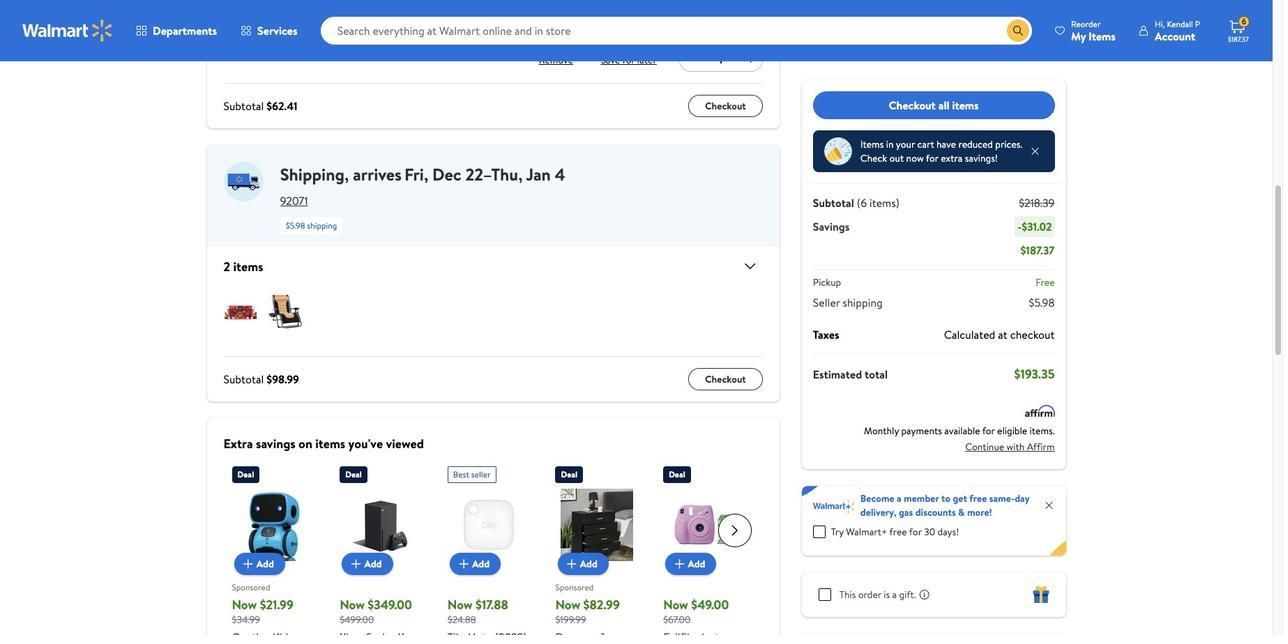 Task type: vqa. For each thing, say whether or not it's contained in the screenshot.
Babyproofing link
no



Task type: describe. For each thing, give the bounding box(es) containing it.
shipping for $5.98 shipping
[[307, 220, 337, 232]]

next slide for horizontalscrollerrecommendations list image
[[718, 514, 752, 548]]

checkout
[[1011, 327, 1055, 343]]

now for now $17.88
[[448, 596, 473, 614]]

$49.00
[[692, 596, 729, 614]]

subtotal $62.41
[[224, 98, 298, 114]]

seller shipping
[[813, 295, 883, 310]]

hi, kendall p account
[[1155, 18, 1201, 44]]

returns
[[369, 6, 400, 20]]

delivery,
[[861, 506, 897, 520]]

1 vertical spatial a
[[893, 588, 897, 602]]

sponsored now $82.99 $199.99
[[556, 581, 620, 627]]

same-
[[990, 492, 1015, 506]]

92071 button
[[280, 193, 308, 209]]

remove
[[539, 53, 574, 67]]

fulfillment logo image
[[224, 162, 264, 202]]

$98.99
[[267, 372, 299, 387]]

account
[[1155, 28, 1196, 44]]

$199.99
[[556, 613, 586, 627]]

add for now $17.88
[[472, 557, 490, 571]]

now $49.00 $67.00
[[664, 596, 729, 627]]

with
[[1007, 440, 1025, 454]]

for inside monthly payments available for eligible items. continue with affirm
[[983, 424, 995, 438]]

Walmart Site-Wide search field
[[321, 17, 1033, 45]]

checkout for $98.99
[[705, 372, 746, 386]]

available
[[945, 424, 981, 438]]

items)
[[870, 195, 900, 211]]

Search search field
[[321, 17, 1033, 45]]

days!
[[938, 525, 959, 539]]

Try Walmart+ free for 30 days! checkbox
[[813, 526, 826, 539]]

free for free
[[1036, 276, 1055, 290]]

calculated
[[944, 327, 996, 343]]

you've
[[349, 435, 383, 453]]

try walmart+ free for 30 days!
[[831, 525, 959, 539]]

92071
[[280, 193, 308, 209]]

discounts
[[916, 506, 956, 520]]

this
[[840, 588, 856, 602]]

walmart+
[[846, 525, 888, 539]]

services
[[257, 23, 298, 38]]

p
[[1196, 18, 1201, 30]]

subtotal for subtotal (6 items)
[[813, 195, 854, 211]]

savings
[[813, 219, 850, 234]]

payments
[[902, 424, 942, 438]]

seller
[[471, 469, 491, 481]]

departments button
[[124, 14, 229, 47]]

is
[[884, 588, 890, 602]]

2
[[224, 258, 230, 275]]

later
[[637, 53, 657, 67]]

0 horizontal spatial items
[[233, 258, 263, 275]]

checkout button for $62.41
[[689, 95, 763, 117]]

now $21.99 group
[[232, 461, 315, 636]]

monthly
[[864, 424, 899, 438]]

pickup
[[813, 276, 841, 290]]

get
[[953, 492, 968, 506]]

1 horizontal spatial items
[[315, 435, 346, 453]]

a inside become a member to get free same-day delivery, gas discounts & more!
[[897, 492, 902, 506]]

seller
[[813, 295, 840, 310]]

banner containing become a member to get free same-day delivery, gas discounts & more!
[[802, 486, 1066, 556]]

in
[[886, 137, 894, 151]]

become
[[861, 492, 895, 506]]

glade 1 wick scented candle, autumn spiced apple, fragrance infused with essential oils, 3.4 oz with addon services image
[[224, 295, 257, 329]]

total
[[865, 367, 888, 382]]

learn more about gifting image
[[919, 589, 930, 601]]

(6
[[857, 195, 867, 211]]

close walmart plus section image
[[1044, 500, 1055, 511]]

add for now $21.99
[[257, 557, 274, 571]]

search icon image
[[1013, 25, 1024, 36]]

save for later button
[[598, 49, 660, 71]]

items inside items in your cart have reduced prices. check out now for extra savings!
[[861, 137, 884, 151]]

deal for now $82.99
[[561, 469, 578, 481]]

reorder
[[1072, 18, 1101, 30]]

This order is a gift. checkbox
[[819, 589, 831, 601]]

add button for now $349.00
[[342, 553, 393, 576]]

walmart plus image
[[813, 500, 855, 514]]

reduced
[[959, 137, 993, 151]]

$67.00
[[664, 613, 691, 627]]

now $17.88 $24.88
[[448, 596, 509, 627]]

have
[[937, 137, 957, 151]]

shipping
[[280, 163, 345, 186]]

add button for now $49.00
[[666, 553, 717, 576]]

close nudge image
[[1030, 146, 1041, 157]]

6
[[1242, 15, 1247, 27]]

deal for now $21.99
[[238, 469, 254, 481]]

subtotal $98.99
[[224, 372, 299, 387]]

walmart image
[[22, 20, 113, 42]]

extra savings on items you've viewed
[[224, 435, 424, 453]]

arrives
[[353, 163, 402, 186]]

now for now $349.00
[[340, 596, 365, 614]]

sponsored now $21.99 $34.99
[[232, 581, 294, 627]]

$31.02
[[1022, 219, 1052, 234]]

$349.00
[[368, 596, 412, 614]]

gas
[[899, 506, 913, 520]]

checkout all items button
[[813, 91, 1055, 119]]

now
[[907, 151, 924, 165]]

for inside items in your cart have reduced prices. check out now for extra savings!
[[926, 151, 939, 165]]

save
[[601, 53, 620, 67]]

subtotal (6 items)
[[813, 195, 900, 211]]

,
[[345, 163, 349, 186]]

estimated
[[813, 367, 862, 382]]

items inside reorder my items
[[1089, 28, 1116, 44]]

checkout all items
[[889, 98, 979, 113]]

add to cart image for now $21.99
[[240, 556, 257, 573]]

sponsored for $82.99
[[556, 581, 594, 593]]

1
[[719, 53, 723, 67]]

add to cart image for $17.88
[[456, 556, 472, 573]]

$34.99
[[232, 613, 260, 627]]

your
[[896, 137, 915, 151]]



Task type: locate. For each thing, give the bounding box(es) containing it.
1 horizontal spatial free
[[970, 492, 987, 506]]

add up $49.00
[[688, 557, 706, 571]]

add to cart image inside now $21.99 "group"
[[240, 556, 257, 573]]

free inside become a member to get free same-day delivery, gas discounts & more!
[[970, 492, 987, 506]]

1 add button from the left
[[234, 553, 285, 576]]

subtotal left $98.99
[[224, 372, 264, 387]]

view all items image
[[737, 258, 759, 275]]

2 checkout button from the top
[[689, 368, 763, 391]]

2 deal from the left
[[345, 469, 362, 481]]

add inside now $17.88 group
[[472, 557, 490, 571]]

checkout button for $98.99
[[689, 368, 763, 391]]

best seller
[[453, 469, 491, 481]]

0 horizontal spatial add to cart image
[[240, 556, 257, 573]]

banner
[[802, 486, 1066, 556]]

best choice products oversized padded zero gravity chair, folding outdoor patio recliner w/ side tray - tan with addon services image
[[268, 295, 302, 329]]

decrease quantity crossmax ct-1 all season 215/55r17 94v passenger tire, current quantity 1 image
[[686, 54, 697, 66]]

add button up sponsored now $82.99 $199.99
[[558, 553, 609, 576]]

2 vertical spatial subtotal
[[224, 372, 264, 387]]

1 horizontal spatial $5.98
[[1029, 295, 1055, 310]]

add button for now $21.99
[[234, 553, 285, 576]]

4 add button from the left
[[558, 553, 609, 576]]

add up '$349.00'
[[364, 557, 382, 571]]

$5.98 inside the shipping, arrives fri, dec 22 to thu, jan 4 92071 element
[[286, 220, 305, 232]]

add inside now $21.99 "group"
[[257, 557, 274, 571]]

add button inside now $21.99 "group"
[[234, 553, 285, 576]]

2 vertical spatial items
[[315, 435, 346, 453]]

now inside sponsored now $21.99 $34.99
[[232, 596, 257, 614]]

shipping , arrives fri, dec 22–thu, jan 4 92071
[[280, 163, 566, 209]]

now inside the "now $349.00 $499.00"
[[340, 596, 365, 614]]

add button up $17.88
[[450, 553, 501, 576]]

1 vertical spatial $187.37
[[1021, 243, 1055, 258]]

add to cart image for $349.00
[[348, 556, 364, 573]]

add up sponsored now $82.99 $199.99
[[580, 557, 598, 571]]

1 vertical spatial free
[[1036, 276, 1055, 290]]

add button for now $82.99
[[558, 553, 609, 576]]

0 horizontal spatial items
[[861, 137, 884, 151]]

add button
[[234, 553, 285, 576], [342, 553, 393, 576], [450, 553, 501, 576], [558, 553, 609, 576], [666, 553, 717, 576]]

$187.37 down '6'
[[1229, 34, 1249, 44]]

subtotal for subtotal $98.99
[[224, 372, 264, 387]]

deal for now $349.00
[[345, 469, 362, 481]]

1 horizontal spatial add to cart image
[[671, 556, 688, 573]]

dec
[[433, 163, 462, 186]]

$187.37 down $31.02 at the top right of page
[[1021, 243, 1055, 258]]

subtotal up savings on the top of the page
[[813, 195, 854, 211]]

add inside "now $82.99" group
[[580, 557, 598, 571]]

checkout
[[889, 98, 936, 113], [705, 99, 746, 113], [705, 372, 746, 386]]

deal inside now $21.99 "group"
[[238, 469, 254, 481]]

continue
[[966, 440, 1005, 454]]

deal inside the now $49.00 group
[[669, 469, 686, 481]]

items right 2
[[233, 258, 263, 275]]

add button inside now $17.88 group
[[450, 553, 501, 576]]

30
[[924, 525, 936, 539]]

items left in on the top of the page
[[861, 137, 884, 151]]

for inside button
[[623, 53, 635, 67]]

now $349.00 $499.00
[[340, 596, 412, 627]]

savings!
[[965, 151, 998, 165]]

0 vertical spatial checkout button
[[689, 95, 763, 117]]

remove button
[[534, 49, 579, 71]]

$499.00
[[340, 613, 374, 627]]

prices.
[[996, 137, 1023, 151]]

now $17.88 group
[[448, 461, 531, 636]]

2 horizontal spatial add to cart image
[[564, 556, 580, 573]]

calculated at checkout
[[944, 327, 1055, 343]]

at
[[998, 327, 1008, 343]]

cart
[[918, 137, 935, 151]]

viewed
[[386, 435, 424, 453]]

affirm
[[1027, 440, 1055, 454]]

reduced price image
[[824, 137, 852, 165]]

out
[[890, 151, 904, 165]]

3 add from the left
[[472, 557, 490, 571]]

items.
[[1030, 424, 1055, 438]]

0 vertical spatial items
[[953, 98, 979, 113]]

a right is
[[893, 588, 897, 602]]

$5.98 up checkout
[[1029, 295, 1055, 310]]

for right save
[[623, 53, 635, 67]]

add inside now $349.00 group
[[364, 557, 382, 571]]

shipping, arrives fri, dec 22 to thu, jan 4 92071 element
[[207, 145, 780, 234]]

1 horizontal spatial free
[[1036, 276, 1055, 290]]

now left '$349.00'
[[340, 596, 365, 614]]

deal for now $49.00
[[669, 469, 686, 481]]

add to cart image up the now $17.88 $24.88
[[456, 556, 472, 573]]

$218.39
[[1019, 195, 1055, 211]]

0 horizontal spatial free
[[316, 6, 335, 20]]

4 now from the left
[[556, 596, 581, 614]]

0 vertical spatial $5.98
[[286, 220, 305, 232]]

sponsored up $82.99
[[556, 581, 594, 593]]

fri,
[[405, 163, 429, 186]]

add for now $349.00
[[364, 557, 382, 571]]

checkout inside button
[[889, 98, 936, 113]]

estimated total
[[813, 367, 888, 382]]

add to cart image up sponsored now $82.99 $199.99
[[564, 556, 580, 573]]

2 horizontal spatial items
[[953, 98, 979, 113]]

1 now from the left
[[232, 596, 257, 614]]

add to cart image inside now $349.00 group
[[348, 556, 364, 573]]

add to cart image up now $49.00 $67.00 at bottom
[[671, 556, 688, 573]]

add to cart image up sponsored now $21.99 $34.99
[[240, 556, 257, 573]]

this order is a gift.
[[840, 588, 916, 602]]

1 vertical spatial day
[[1015, 492, 1030, 506]]

for right now at the right top
[[926, 151, 939, 165]]

extra
[[941, 151, 963, 165]]

0 horizontal spatial add to cart image
[[348, 556, 364, 573]]

deal inside now $349.00 group
[[345, 469, 362, 481]]

1 vertical spatial checkout button
[[689, 368, 763, 391]]

to
[[942, 492, 951, 506]]

0 horizontal spatial free
[[890, 525, 907, 539]]

check
[[861, 151, 888, 165]]

add button inside the now $49.00 group
[[666, 553, 717, 576]]

add for now $82.99
[[580, 557, 598, 571]]

items
[[1089, 28, 1116, 44], [861, 137, 884, 151]]

kendall
[[1167, 18, 1194, 30]]

0 horizontal spatial day
[[352, 6, 367, 20]]

0 vertical spatial free
[[970, 492, 987, 506]]

taxes
[[813, 327, 840, 343]]

1 horizontal spatial items
[[1089, 28, 1116, 44]]

5 add button from the left
[[666, 553, 717, 576]]

now inside now $49.00 $67.00
[[664, 596, 689, 614]]

my
[[1072, 28, 1086, 44]]

$5.98 for $5.98 shipping
[[286, 220, 305, 232]]

1 add to cart image from the left
[[240, 556, 257, 573]]

add for now $49.00
[[688, 557, 706, 571]]

now left $21.99
[[232, 596, 257, 614]]

add button inside "now $82.99" group
[[558, 553, 609, 576]]

items right my
[[1089, 28, 1116, 44]]

1 add to cart image from the left
[[348, 556, 364, 573]]

gifting image
[[1033, 587, 1050, 603]]

a right the become
[[897, 492, 902, 506]]

add button up sponsored now $21.99 $34.99
[[234, 553, 285, 576]]

shipping right seller
[[843, 295, 883, 310]]

1 sponsored from the left
[[232, 581, 270, 593]]

add to cart image
[[240, 556, 257, 573], [671, 556, 688, 573]]

continue with affirm link
[[966, 436, 1055, 458]]

day left returns
[[352, 6, 367, 20]]

0 horizontal spatial $187.37
[[1021, 243, 1055, 258]]

90-
[[337, 6, 352, 20]]

sponsored inside sponsored now $21.99 $34.99
[[232, 581, 270, 593]]

4 add from the left
[[580, 557, 598, 571]]

0 horizontal spatial $5.98
[[286, 220, 305, 232]]

1 horizontal spatial add to cart image
[[456, 556, 472, 573]]

items inside button
[[953, 98, 979, 113]]

6 $187.37
[[1229, 15, 1249, 44]]

3 add button from the left
[[450, 553, 501, 576]]

1 vertical spatial items
[[861, 137, 884, 151]]

free up checkout
[[1036, 276, 1055, 290]]

add to cart image inside the now $49.00 group
[[671, 556, 688, 573]]

checkout for $62.41
[[705, 99, 746, 113]]

free down gas
[[890, 525, 907, 539]]

free
[[316, 6, 335, 20], [1036, 276, 1055, 290]]

now left $82.99
[[556, 596, 581, 614]]

$5.98 for $5.98
[[1029, 295, 1055, 310]]

1 horizontal spatial day
[[1015, 492, 1030, 506]]

0 vertical spatial free
[[316, 6, 335, 20]]

2 now from the left
[[340, 596, 365, 614]]

on
[[299, 435, 312, 453]]

items right all
[[953, 98, 979, 113]]

free for free 90-day returns
[[316, 6, 335, 20]]

day left close walmart plus section image
[[1015, 492, 1030, 506]]

now inside sponsored now $82.99 $199.99
[[556, 596, 581, 614]]

now left $49.00
[[664, 596, 689, 614]]

add
[[257, 557, 274, 571], [364, 557, 382, 571], [472, 557, 490, 571], [580, 557, 598, 571], [688, 557, 706, 571]]

1 horizontal spatial $187.37
[[1229, 34, 1249, 44]]

2 items
[[224, 258, 263, 275]]

shipping for seller shipping
[[843, 295, 883, 310]]

3 now from the left
[[448, 596, 473, 614]]

add button for now $17.88
[[450, 553, 501, 576]]

now $82.99 group
[[556, 461, 638, 636]]

now $349.00 group
[[340, 461, 423, 636]]

sponsored inside sponsored now $82.99 $199.99
[[556, 581, 594, 593]]

$5.98
[[286, 220, 305, 232], [1029, 295, 1055, 310]]

affirm image
[[1025, 405, 1055, 417]]

best
[[453, 469, 469, 481]]

5 add from the left
[[688, 557, 706, 571]]

&
[[959, 506, 965, 520]]

add to cart image for now $49.00
[[671, 556, 688, 573]]

extra
[[224, 435, 253, 453]]

checkout button
[[689, 95, 763, 117], [689, 368, 763, 391]]

sponsored for $21.99
[[232, 581, 270, 593]]

2 add to cart image from the left
[[456, 556, 472, 573]]

add button up '$349.00'
[[342, 553, 393, 576]]

2 add to cart image from the left
[[671, 556, 688, 573]]

jan
[[526, 163, 551, 186]]

add to cart image up the "now $349.00 $499.00"
[[348, 556, 364, 573]]

now $49.00 group
[[664, 461, 746, 636]]

subtotal for subtotal $62.41
[[224, 98, 264, 114]]

5 now from the left
[[664, 596, 689, 614]]

add up $17.88
[[472, 557, 490, 571]]

sponsored up $21.99
[[232, 581, 270, 593]]

-
[[1018, 219, 1022, 234]]

member
[[904, 492, 939, 506]]

departments
[[153, 23, 217, 38]]

shipping
[[307, 220, 337, 232], [843, 295, 883, 310]]

a
[[897, 492, 902, 506], [893, 588, 897, 602]]

$5.98 down 92071 button
[[286, 220, 305, 232]]

0 vertical spatial shipping
[[307, 220, 337, 232]]

items in your cart have reduced prices. check out now for extra savings!
[[861, 137, 1023, 165]]

2 add button from the left
[[342, 553, 393, 576]]

0 horizontal spatial shipping
[[307, 220, 337, 232]]

add inside the now $49.00 group
[[688, 557, 706, 571]]

1 vertical spatial items
[[233, 258, 263, 275]]

4 deal from the left
[[669, 469, 686, 481]]

free right "get"
[[970, 492, 987, 506]]

shipping down 92071 button
[[307, 220, 337, 232]]

more!
[[968, 506, 993, 520]]

free 90-day returns
[[316, 6, 400, 20]]

services button
[[229, 14, 309, 47]]

0 vertical spatial day
[[352, 6, 367, 20]]

for left 30
[[910, 525, 922, 539]]

3 add to cart image from the left
[[564, 556, 580, 573]]

now left $17.88
[[448, 596, 473, 614]]

now for now $49.00
[[664, 596, 689, 614]]

add to cart image inside now $17.88 group
[[456, 556, 472, 573]]

for up continue
[[983, 424, 995, 438]]

0 vertical spatial subtotal
[[224, 98, 264, 114]]

day
[[352, 6, 367, 20], [1015, 492, 1030, 506]]

0 vertical spatial $187.37
[[1229, 34, 1249, 44]]

$193.35
[[1015, 366, 1055, 383]]

add to cart image inside "now $82.99" group
[[564, 556, 580, 573]]

1 horizontal spatial shipping
[[843, 295, 883, 310]]

0 horizontal spatial sponsored
[[232, 581, 270, 593]]

1 vertical spatial free
[[890, 525, 907, 539]]

deal
[[238, 469, 254, 481], [345, 469, 362, 481], [561, 469, 578, 481], [669, 469, 686, 481]]

add up sponsored now $21.99 $34.99
[[257, 557, 274, 571]]

now inside the now $17.88 $24.88
[[448, 596, 473, 614]]

subtotal left $62.41
[[224, 98, 264, 114]]

1 horizontal spatial sponsored
[[556, 581, 594, 593]]

22–thu,
[[466, 163, 523, 186]]

savings
[[256, 435, 296, 453]]

1 checkout button from the top
[[689, 95, 763, 117]]

save for later
[[601, 53, 657, 67]]

0 vertical spatial a
[[897, 492, 902, 506]]

1 vertical spatial $5.98
[[1029, 295, 1055, 310]]

gift.
[[900, 588, 916, 602]]

$82.99
[[584, 596, 620, 614]]

-$31.02
[[1018, 219, 1052, 234]]

free left 90-
[[316, 6, 335, 20]]

2 sponsored from the left
[[556, 581, 594, 593]]

items right on
[[315, 435, 346, 453]]

2 add from the left
[[364, 557, 382, 571]]

add button inside now $349.00 group
[[342, 553, 393, 576]]

1 vertical spatial shipping
[[843, 295, 883, 310]]

add button up $49.00
[[666, 553, 717, 576]]

monthly payments available for eligible items. continue with affirm
[[864, 424, 1055, 454]]

day inside become a member to get free same-day delivery, gas discounts & more!
[[1015, 492, 1030, 506]]

now
[[232, 596, 257, 614], [340, 596, 365, 614], [448, 596, 473, 614], [556, 596, 581, 614], [664, 596, 689, 614]]

deal inside "now $82.99" group
[[561, 469, 578, 481]]

1 deal from the left
[[238, 469, 254, 481]]

$21.99
[[260, 596, 294, 614]]

1 vertical spatial subtotal
[[813, 195, 854, 211]]

0 vertical spatial items
[[1089, 28, 1116, 44]]

1 add from the left
[[257, 557, 274, 571]]

$17.88
[[476, 596, 509, 614]]

add to cart image
[[348, 556, 364, 573], [456, 556, 472, 573], [564, 556, 580, 573]]

3 deal from the left
[[561, 469, 578, 481]]

$62.41
[[267, 98, 298, 114]]

increase quantity crossmax ct-1 all season 215/55r17 94v passenger tire, current quantity 1 image
[[746, 54, 757, 66]]



